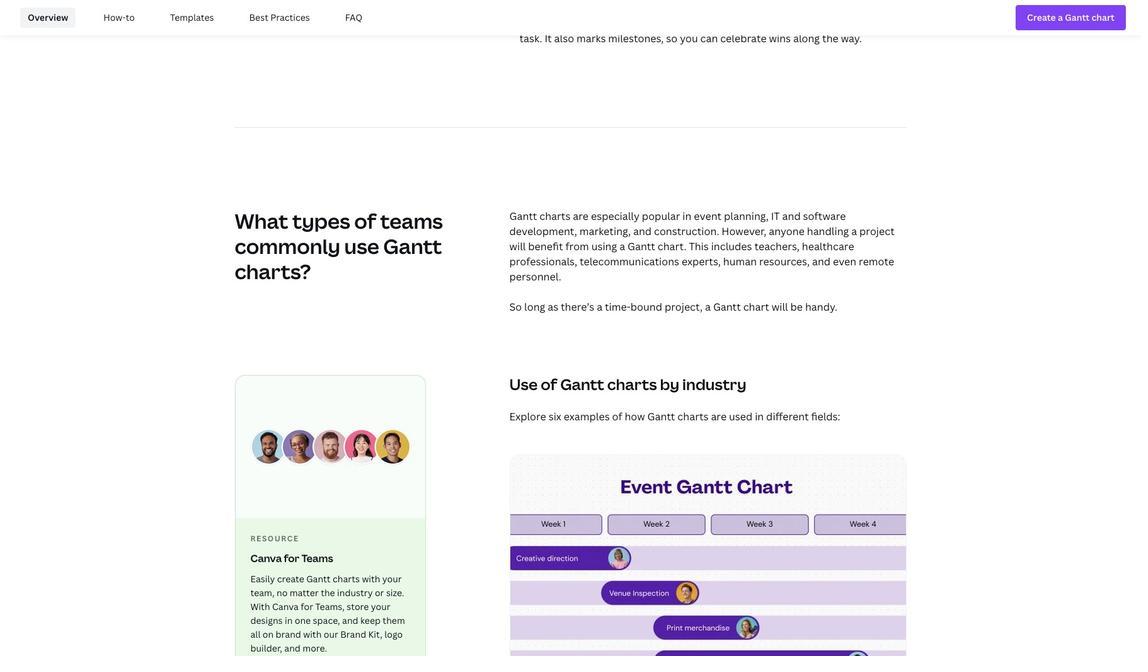 Task type: locate. For each thing, give the bounding box(es) containing it.
you right the so
[[680, 31, 698, 45]]

marketing,
[[580, 225, 631, 239]]

industry up store
[[337, 587, 373, 599]]

with up or
[[362, 573, 380, 585]]

0 vertical spatial will
[[510, 240, 526, 254]]

remote
[[859, 255, 895, 269]]

charts inside the gantt charts are especially popular in event planning, it and software development, marketing, and construction. however, anyone handling a project will benefit from using a gantt chart. this includes teachers, healthcare professionals, telecommunications experts, human resources, and even remote personnel.
[[540, 210, 571, 223]]

of right types
[[355, 208, 376, 235]]

telecommunications
[[580, 255, 680, 269]]

you right the let
[[689, 15, 707, 29]]

so
[[667, 31, 678, 45]]

planning,
[[724, 210, 769, 223]]

resources,
[[760, 255, 810, 269]]

overview button
[[15, 3, 81, 33]]

or
[[375, 587, 384, 599]]

are up marketing,
[[573, 210, 589, 223]]

1 vertical spatial in
[[755, 410, 764, 424]]

1 vertical spatial canva
[[272, 601, 299, 613]]

milestones,
[[609, 31, 664, 45]]

more.
[[303, 642, 327, 654]]

0 horizontal spatial for
[[284, 552, 300, 566]]

a right the project,
[[706, 300, 711, 314]]

and
[[783, 210, 801, 223], [634, 225, 652, 239], [813, 255, 831, 269], [342, 615, 358, 627], [285, 642, 301, 654]]

1 horizontal spatial for
[[301, 601, 313, 613]]

for down matter
[[301, 601, 313, 613]]

0 horizontal spatial in
[[285, 615, 293, 627]]

explore six examples of how gantt charts are used in different fields:
[[510, 410, 841, 424]]

canva up easily
[[251, 552, 282, 566]]

gantt right use at the top of page
[[384, 233, 442, 260]]

best practices button
[[237, 3, 323, 33]]

by
[[660, 374, 680, 395]]

overview
[[28, 11, 68, 23]]

canva down no
[[272, 601, 299, 613]]

2 horizontal spatial the
[[823, 31, 839, 45]]

the
[[784, 15, 800, 29], [823, 31, 839, 45], [321, 587, 335, 599]]

charts
[[640, 15, 671, 29], [540, 210, 571, 223], [608, 374, 657, 395], [678, 410, 709, 424], [333, 573, 360, 585]]

1 vertical spatial will
[[772, 300, 789, 314]]

practices
[[271, 11, 310, 23]]

1 horizontal spatial keep
[[709, 15, 732, 29]]

canva
[[251, 552, 282, 566], [272, 601, 299, 613]]

how-to button
[[91, 3, 147, 33]]

handy.
[[806, 300, 838, 314]]

charts up store
[[333, 573, 360, 585]]

gantt
[[610, 15, 638, 29], [510, 210, 537, 223], [384, 233, 442, 260], [628, 240, 656, 254], [714, 300, 741, 314], [561, 374, 605, 395], [648, 410, 676, 424], [307, 573, 331, 585]]

eye
[[749, 15, 766, 29]]

the for keep
[[784, 15, 800, 29]]

example of a gantt chart used in event planning image
[[510, 455, 906, 656]]

on inside easily create gantt charts with your team, no matter the industry or size. with canva for teams,  store your designs in one space, and keep them all on brand with our brand kit, logo builder, and more.
[[263, 629, 274, 641]]

0 vertical spatial on
[[769, 15, 781, 29]]

as
[[548, 300, 559, 314]]

on right all
[[263, 629, 274, 641]]

charts inside : gantt charts let you keep an eye on the progress of each task. it also marks milestones, so you can celebrate wins along the way.
[[640, 15, 671, 29]]

0 horizontal spatial will
[[510, 240, 526, 254]]

task.
[[520, 31, 543, 45]]

1 vertical spatial on
[[263, 629, 274, 641]]

them
[[383, 615, 405, 627]]

0 vertical spatial with
[[362, 573, 380, 585]]

for
[[284, 552, 300, 566], [301, 601, 313, 613]]

in up construction.
[[683, 210, 692, 223]]

keep up the kit,
[[361, 615, 381, 627]]

software
[[804, 210, 846, 223]]

keep up can
[[709, 15, 732, 29]]

of up way.
[[847, 15, 857, 29]]

faq
[[345, 11, 363, 23]]

and down "healthcare"
[[813, 255, 831, 269]]

in up brand
[[285, 615, 293, 627]]

fields:
[[812, 410, 841, 424]]

one
[[295, 615, 311, 627]]

best practices
[[249, 11, 310, 23]]

overview link
[[20, 8, 76, 28]]

your down or
[[371, 601, 391, 613]]

your
[[383, 573, 402, 585], [371, 601, 391, 613]]

no
[[277, 587, 288, 599]]

1 horizontal spatial on
[[769, 15, 781, 29]]

use of gantt charts by industry
[[510, 374, 747, 395]]

be
[[791, 300, 803, 314]]

templates button
[[158, 3, 227, 33]]

2 horizontal spatial in
[[755, 410, 764, 424]]

gantt left chart
[[714, 300, 741, 314]]

are left used
[[711, 410, 727, 424]]

with
[[362, 573, 380, 585], [303, 629, 322, 641]]

in
[[683, 210, 692, 223], [755, 410, 764, 424], [285, 615, 293, 627]]

and up "anyone"
[[783, 210, 801, 223]]

0 vertical spatial are
[[573, 210, 589, 223]]

an
[[735, 15, 747, 29]]

along
[[794, 31, 820, 45]]

1 horizontal spatial the
[[784, 15, 800, 29]]

celebrate
[[721, 31, 767, 45]]

will left be
[[772, 300, 789, 314]]

how-to link
[[96, 8, 142, 28]]

2 vertical spatial the
[[321, 587, 335, 599]]

different
[[767, 410, 809, 424]]

gantt inside : gantt charts let you keep an eye on the progress of each task. it also marks milestones, so you can celebrate wins along the way.
[[610, 15, 638, 29]]

charts?
[[235, 258, 311, 285]]

1 vertical spatial industry
[[337, 587, 373, 599]]

on up the wins
[[769, 15, 781, 29]]

best
[[249, 11, 269, 23]]

the inside easily create gantt charts with your team, no matter the industry or size. with canva for teams,  store your designs in one space, and keep them all on brand with our brand kit, logo builder, and more.
[[321, 587, 335, 599]]

in right used
[[755, 410, 764, 424]]

0 vertical spatial in
[[683, 210, 692, 223]]

experts,
[[682, 255, 721, 269]]

gantt right : on the right of page
[[610, 15, 638, 29]]

the down progress
[[823, 31, 839, 45]]

gantt up matter
[[307, 573, 331, 585]]

use
[[345, 233, 379, 260]]

can
[[701, 31, 718, 45]]

teachers,
[[755, 240, 800, 254]]

0 vertical spatial keep
[[709, 15, 732, 29]]

0 horizontal spatial are
[[573, 210, 589, 223]]

industry up used
[[683, 374, 747, 395]]

popular
[[642, 210, 681, 223]]

page section links element
[[0, 0, 1142, 35]]

teams
[[302, 552, 333, 566]]

will left benefit
[[510, 240, 526, 254]]

1 vertical spatial your
[[371, 601, 391, 613]]

0 horizontal spatial the
[[321, 587, 335, 599]]

0 horizontal spatial on
[[263, 629, 274, 641]]

faq link
[[338, 8, 370, 28]]

the up teams,
[[321, 587, 335, 599]]

canva inside easily create gantt charts with your team, no matter the industry or size. with canva for teams,  store your designs in one space, and keep them all on brand with our brand kit, logo builder, and more.
[[272, 601, 299, 613]]

of left how
[[612, 410, 623, 424]]

the up the wins
[[784, 15, 800, 29]]

keep
[[709, 15, 732, 29], [361, 615, 381, 627]]

0 horizontal spatial keep
[[361, 615, 381, 627]]

on
[[769, 15, 781, 29], [263, 629, 274, 641]]

1 horizontal spatial industry
[[683, 374, 747, 395]]

your up size.
[[383, 573, 402, 585]]

healthcare
[[802, 240, 855, 254]]

charts up development,
[[540, 210, 571, 223]]

how-
[[103, 11, 126, 23]]

six
[[549, 410, 562, 424]]

with
[[251, 601, 270, 613]]

benefit
[[529, 240, 563, 254]]

space,
[[313, 615, 340, 627]]

0 horizontal spatial with
[[303, 629, 322, 641]]

keep inside easily create gantt charts with your team, no matter the industry or size. with canva for teams,  store your designs in one space, and keep them all on brand with our brand kit, logo builder, and more.
[[361, 615, 381, 627]]

anyone
[[769, 225, 805, 239]]

a
[[852, 225, 858, 239], [620, 240, 626, 254], [597, 300, 603, 314], [706, 300, 711, 314]]

1 vertical spatial keep
[[361, 615, 381, 627]]

charts up the so
[[640, 15, 671, 29]]

are
[[573, 210, 589, 223], [711, 410, 727, 424]]

of inside what types of teams commonly use gantt charts?
[[355, 208, 376, 235]]

2 vertical spatial in
[[285, 615, 293, 627]]

it
[[771, 210, 780, 223]]

with up more.
[[303, 629, 322, 641]]

marks
[[577, 31, 606, 45]]

1 horizontal spatial in
[[683, 210, 692, 223]]

long
[[525, 300, 546, 314]]

this
[[689, 240, 709, 254]]

gantt up examples
[[561, 374, 605, 395]]

0 vertical spatial the
[[784, 15, 800, 29]]

for up the create
[[284, 552, 300, 566]]

1 vertical spatial are
[[711, 410, 727, 424]]

0 vertical spatial industry
[[683, 374, 747, 395]]

1 horizontal spatial are
[[711, 410, 727, 424]]

1 vertical spatial for
[[301, 601, 313, 613]]

logo
[[385, 629, 403, 641]]

0 horizontal spatial industry
[[337, 587, 373, 599]]



Task type: describe. For each thing, give the bounding box(es) containing it.
team,
[[251, 587, 275, 599]]

1 horizontal spatial will
[[772, 300, 789, 314]]

how
[[625, 410, 645, 424]]

templates link
[[163, 8, 222, 28]]

all
[[251, 629, 261, 641]]

professionals,
[[510, 255, 578, 269]]

brand
[[276, 629, 301, 641]]

designs
[[251, 615, 283, 627]]

best practices link
[[242, 8, 318, 28]]

from
[[566, 240, 589, 254]]

of right use
[[541, 374, 557, 395]]

so long as there's a time-bound project, a gantt chart will be handy.
[[510, 300, 838, 314]]

a up telecommunications
[[620, 240, 626, 254]]

types
[[293, 208, 350, 235]]

easily create gantt charts with your team, no matter the industry or size. with canva for teams,  store your designs in one space, and keep them all on brand with our brand kit, logo builder, and more.
[[251, 573, 405, 654]]

and up brand
[[342, 615, 358, 627]]

in inside the gantt charts are especially popular in event planning, it and software development, marketing, and construction. however, anyone handling a project will benefit from using a gantt chart. this includes teachers, healthcare professionals, telecommunications experts, human resources, and even remote personnel.
[[683, 210, 692, 223]]

let
[[673, 15, 686, 29]]

gantt up development,
[[510, 210, 537, 223]]

gantt up telecommunications
[[628, 240, 656, 254]]

gantt charts are especially popular in event planning, it and software development, marketing, and construction. however, anyone handling a project will benefit from using a gantt chart. this includes teachers, healthcare professionals, telecommunications experts, human resources, and even remote personnel.
[[510, 210, 895, 284]]

0 vertical spatial for
[[284, 552, 300, 566]]

use
[[510, 374, 538, 395]]

gantt inside what types of teams commonly use gantt charts?
[[384, 233, 442, 260]]

a left time-
[[597, 300, 603, 314]]

are inside the gantt charts are especially popular in event planning, it and software development, marketing, and construction. however, anyone handling a project will benefit from using a gantt chart. this includes teachers, healthcare professionals, telecommunications experts, human resources, and even remote personnel.
[[573, 210, 589, 223]]

time-
[[605, 300, 631, 314]]

store
[[347, 601, 369, 613]]

0 vertical spatial you
[[689, 15, 707, 29]]

there's
[[561, 300, 595, 314]]

handling
[[807, 225, 849, 239]]

easily
[[251, 573, 275, 585]]

industry inside easily create gantt charts with your team, no matter the industry or size. with canva for teams,  store your designs in one space, and keep them all on brand with our brand kit, logo builder, and more.
[[337, 587, 373, 599]]

create
[[277, 573, 304, 585]]

and down brand
[[285, 642, 301, 654]]

for inside easily create gantt charts with your team, no matter the industry or size. with canva for teams,  store your designs in one space, and keep them all on brand with our brand kit, logo builder, and more.
[[301, 601, 313, 613]]

1 vertical spatial with
[[303, 629, 322, 641]]

charts down by
[[678, 410, 709, 424]]

gantt inside easily create gantt charts with your team, no matter the industry or size. with canva for teams,  store your designs in one space, and keep them all on brand with our brand kit, logo builder, and more.
[[307, 573, 331, 585]]

what
[[235, 208, 288, 235]]

a left project
[[852, 225, 858, 239]]

1 vertical spatial you
[[680, 31, 698, 45]]

examples
[[564, 410, 610, 424]]

in inside easily create gantt charts with your team, no matter the industry or size. with canva for teams,  store your designs in one space, and keep them all on brand with our brand kit, logo builder, and more.
[[285, 615, 293, 627]]

each
[[860, 15, 883, 29]]

on inside : gantt charts let you keep an eye on the progress of each task. it also marks milestones, so you can celebrate wins along the way.
[[769, 15, 781, 29]]

bound
[[631, 300, 663, 314]]

1 horizontal spatial with
[[362, 573, 380, 585]]

0 vertical spatial your
[[383, 573, 402, 585]]

and down popular
[[634, 225, 652, 239]]

chart
[[744, 300, 770, 314]]

teams,
[[316, 601, 345, 613]]

resource
[[251, 533, 299, 544]]

includes
[[712, 240, 753, 254]]

will inside the gantt charts are especially popular in event planning, it and software development, marketing, and construction. however, anyone handling a project will benefit from using a gantt chart. this includes teachers, healthcare professionals, telecommunications experts, human resources, and even remote personnel.
[[510, 240, 526, 254]]

brand
[[341, 629, 366, 641]]

it
[[545, 31, 552, 45]]

matter
[[290, 587, 319, 599]]

canva for teams
[[251, 552, 333, 566]]

keep inside : gantt charts let you keep an eye on the progress of each task. it also marks milestones, so you can celebrate wins along the way.
[[709, 15, 732, 29]]

using
[[592, 240, 617, 254]]

templates
[[170, 11, 214, 23]]

used
[[729, 410, 753, 424]]

especially
[[591, 210, 640, 223]]

the for your
[[321, 587, 335, 599]]

gantt right how
[[648, 410, 676, 424]]

event
[[694, 210, 722, 223]]

charts up how
[[608, 374, 657, 395]]

to
[[126, 11, 135, 23]]

project,
[[665, 300, 703, 314]]

charts inside easily create gantt charts with your team, no matter the industry or size. with canva for teams,  store your designs in one space, and keep them all on brand with our brand kit, logo builder, and more.
[[333, 573, 360, 585]]

faq button
[[333, 3, 375, 33]]

our
[[324, 629, 338, 641]]

how-to
[[103, 11, 135, 23]]

of inside : gantt charts let you keep an eye on the progress of each task. it also marks milestones, so you can celebrate wins along the way.
[[847, 15, 857, 29]]

chart.
[[658, 240, 687, 254]]

teams
[[381, 208, 443, 235]]

even
[[833, 255, 857, 269]]

way.
[[841, 31, 862, 45]]

0 vertical spatial canva
[[251, 552, 282, 566]]

wins
[[769, 31, 791, 45]]

what types of teams commonly use gantt charts?
[[235, 208, 443, 285]]

development,
[[510, 225, 577, 239]]

project
[[860, 225, 895, 239]]

builder,
[[251, 642, 282, 654]]

however,
[[722, 225, 767, 239]]

kit,
[[369, 629, 383, 641]]

construction.
[[654, 225, 720, 239]]

progress
[[802, 15, 845, 29]]

also
[[555, 31, 574, 45]]

1 vertical spatial the
[[823, 31, 839, 45]]

human
[[724, 255, 757, 269]]

personnel.
[[510, 270, 562, 284]]



Task type: vqa. For each thing, say whether or not it's contained in the screenshot.
Group
no



